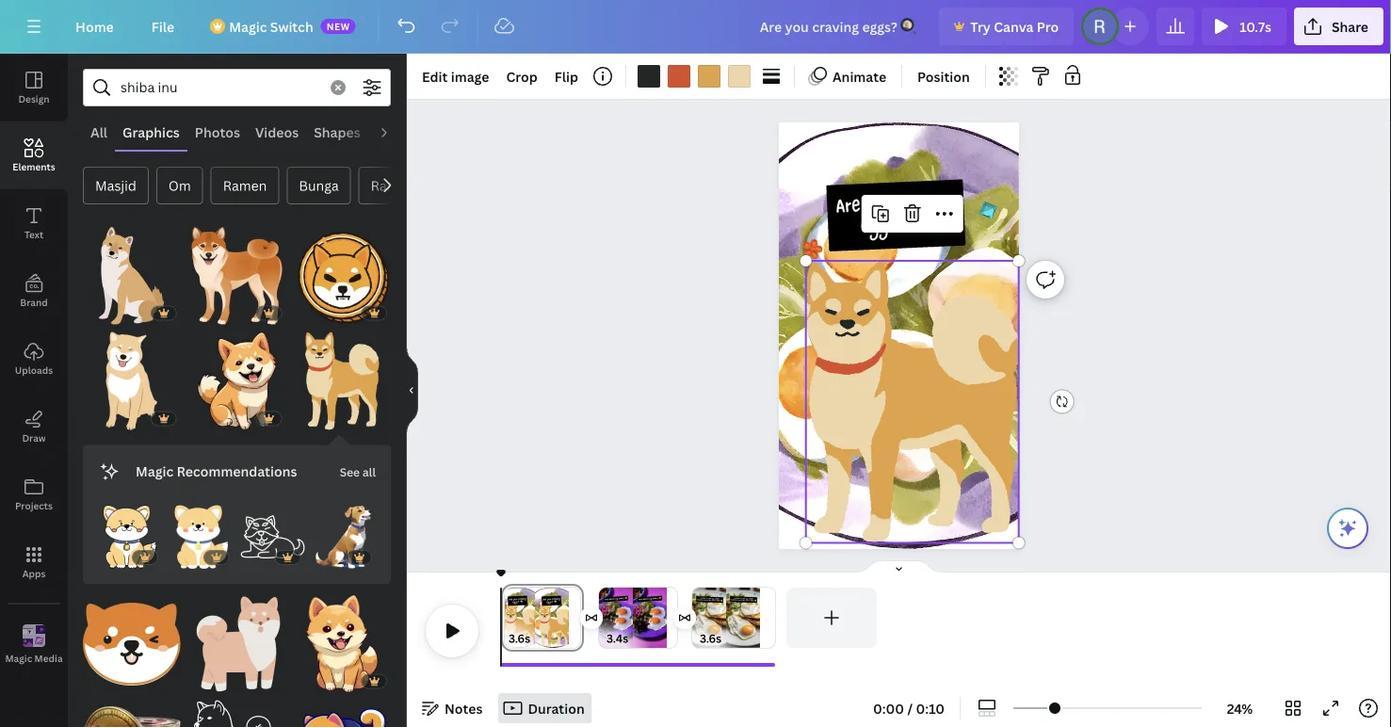 Task type: describe. For each thing, give the bounding box(es) containing it.
share button
[[1295, 8, 1384, 45]]

try canva pro
[[971, 17, 1059, 35]]

#232625 image
[[638, 65, 661, 88]]

try
[[971, 17, 991, 35]]

#232625 image
[[638, 65, 661, 88]]

#e4a140 image
[[698, 65, 721, 88]]

crop
[[506, 67, 538, 85]]

try canva pro button
[[939, 8, 1075, 45]]

0:00
[[874, 700, 905, 718]]

flip button
[[547, 61, 586, 91]]

edit image
[[422, 67, 490, 85]]

elements button
[[0, 122, 68, 189]]

bunga button
[[287, 167, 351, 205]]

10.7s
[[1240, 17, 1272, 35]]

file
[[152, 17, 175, 35]]

videos button
[[248, 114, 306, 150]]

1 3.6s from the left
[[509, 631, 531, 647]]

bunga
[[299, 177, 339, 195]]

uploads button
[[0, 325, 68, 393]]

vector hand drawn kawaii shiba inu dog illustrations image
[[293, 596, 391, 693]]

Search elements search field
[[121, 70, 319, 106]]

all
[[90, 123, 107, 141]]

recommendations
[[177, 463, 297, 480]]

ramadhan button
[[359, 167, 451, 205]]

🍳
[[911, 206, 933, 244]]

trimming, start edge slider for 3.4s
[[599, 588, 613, 648]]

canva
[[994, 17, 1034, 35]]

animate
[[833, 67, 887, 85]]

2 3.6s button from the left
[[700, 630, 722, 648]]

magic media button
[[0, 612, 68, 679]]

uploads
[[15, 364, 53, 377]]

draw button
[[0, 393, 68, 461]]

edit
[[422, 67, 448, 85]]

ramen button
[[211, 167, 279, 205]]

/
[[908, 700, 913, 718]]

home
[[75, 17, 114, 35]]

Page title text field
[[539, 630, 546, 648]]

new
[[327, 20, 350, 33]]

cute sticker style shiba inu image
[[188, 596, 286, 693]]

cute shiba inu dog sushi cartoon vector illustration image
[[293, 701, 391, 728]]

shiba dog icon and emoticon image
[[83, 596, 181, 693]]

notes
[[445, 700, 483, 718]]

photos button
[[187, 114, 248, 150]]

crop button
[[499, 61, 545, 91]]

3.4s
[[607, 631, 629, 647]]

om button
[[156, 167, 203, 205]]

0:10
[[917, 700, 945, 718]]

are
[[835, 188, 862, 226]]

edit image button
[[415, 61, 497, 91]]

hand drawn shiba inu dog image
[[293, 332, 391, 430]]

elements
[[13, 160, 55, 173]]

pro
[[1037, 17, 1059, 35]]

graphics button
[[115, 114, 187, 150]]

see all button
[[338, 453, 378, 490]]

apps button
[[0, 529, 68, 597]]

trimming, end edge slider for 3.6s
[[762, 588, 776, 648]]

magic for magic recommendations
[[136, 463, 174, 480]]

media
[[35, 652, 63, 665]]

magic for magic switch
[[229, 17, 267, 35]]

see all
[[340, 464, 376, 480]]

brand
[[20, 296, 48, 309]]

share
[[1332, 17, 1369, 35]]

cute happy shiba inu dog image
[[83, 332, 181, 430]]

duration
[[528, 700, 585, 718]]

24%
[[1228, 700, 1254, 718]]

see
[[340, 464, 360, 480]]

1 3.6s button from the left
[[509, 630, 531, 648]]

magic switch
[[229, 17, 314, 35]]

image
[[451, 67, 490, 85]]

animate button
[[803, 61, 894, 91]]



Task type: locate. For each thing, give the bounding box(es) containing it.
are you craving eggs? 🍳
[[835, 184, 957, 246]]

audio button
[[368, 114, 421, 150]]

videos
[[255, 123, 299, 141]]

position
[[918, 67, 970, 85]]

color group
[[634, 61, 755, 91]]

#e4a140 image
[[698, 65, 721, 88]]

#de4b26 image
[[668, 65, 691, 88], [668, 65, 691, 88]]

2 vertical spatial magic
[[5, 652, 32, 665]]

text
[[24, 228, 43, 241]]

trimming, start edge slider
[[501, 588, 518, 648], [599, 588, 613, 648], [693, 588, 706, 648]]

canva assistant image
[[1337, 517, 1360, 540]]

3.4s button
[[607, 630, 629, 648]]

Design title text field
[[745, 8, 931, 45]]

24% button
[[1210, 694, 1271, 724]]

dog shiba drawing in watercolor style image
[[312, 505, 376, 569]]

1 horizontal spatial trimming, start edge slider
[[599, 588, 613, 648]]

1 vertical spatial magic
[[136, 463, 174, 480]]

magic
[[229, 17, 267, 35], [136, 463, 174, 480], [5, 652, 32, 665]]

1 trimming, start edge slider from the left
[[501, 588, 518, 648]]

1 horizontal spatial 3.6s
[[700, 631, 722, 647]]

all button
[[83, 114, 115, 150]]

0 horizontal spatial 3.6s button
[[509, 630, 531, 648]]

text button
[[0, 189, 68, 257]]

apps
[[22, 567, 46, 580]]

2 horizontal spatial magic
[[229, 17, 267, 35]]

graphics
[[123, 123, 180, 141]]

0:00 / 0:10
[[874, 700, 945, 718]]

group
[[188, 216, 286, 325], [293, 216, 391, 325], [83, 227, 181, 325], [83, 321, 181, 430], [188, 321, 286, 430], [293, 321, 391, 430], [98, 494, 162, 569], [169, 494, 233, 569], [241, 494, 305, 569], [312, 494, 376, 569], [83, 584, 181, 693], [188, 584, 286, 693], [293, 596, 391, 693], [83, 690, 181, 728], [188, 690, 286, 728], [293, 690, 391, 728]]

magic for magic media
[[5, 652, 32, 665]]

hide pages image
[[854, 560, 945, 575]]

ramadhan
[[371, 177, 439, 195]]

magic left recommendations
[[136, 463, 174, 480]]

ramen
[[223, 177, 267, 195]]

1 horizontal spatial shiba inu image
[[169, 505, 233, 569]]

shiba inu coin illustration image
[[293, 227, 391, 325]]

audio
[[376, 123, 414, 141]]

0 horizontal spatial shiba inu image
[[98, 505, 162, 569]]

magic media
[[5, 652, 63, 665]]

notes button
[[415, 694, 490, 724]]

3 trimming, start edge slider from the left
[[693, 588, 706, 648]]

main menu bar
[[0, 0, 1392, 54]]

photos
[[195, 123, 240, 141]]

2 trimming, end edge slider from the left
[[664, 588, 678, 648]]

0 vertical spatial magic
[[229, 17, 267, 35]]

shapes button
[[306, 114, 368, 150]]

om
[[169, 177, 191, 195]]

brand button
[[0, 257, 68, 325]]

2 horizontal spatial trimming, start edge slider
[[693, 588, 706, 648]]

magic inside magic media button
[[5, 652, 32, 665]]

magic recommendations
[[136, 463, 297, 480]]

craving
[[899, 184, 957, 224]]

you
[[865, 187, 896, 225]]

masjid button
[[83, 167, 149, 205]]

1 horizontal spatial magic
[[136, 463, 174, 480]]

3.6s right 3.4s
[[700, 631, 722, 647]]

magic left media
[[5, 652, 32, 665]]

projects
[[15, 499, 53, 512]]

0 horizontal spatial magic
[[5, 652, 32, 665]]

0 horizontal spatial 3.6s
[[509, 631, 531, 647]]

cute shiba inu clipart image
[[83, 227, 181, 325]]

side panel tab list
[[0, 54, 68, 679]]

1 horizontal spatial trimming, end edge slider
[[664, 588, 678, 648]]

draw
[[22, 432, 46, 444]]

all
[[363, 464, 376, 480]]

1 horizontal spatial 3.6s button
[[700, 630, 722, 648]]

position button
[[910, 61, 978, 91]]

shiba inu image
[[83, 701, 181, 728]]

shapes
[[314, 123, 361, 141]]

masjid
[[95, 177, 137, 195]]

trimming, start edge slider left page title text box
[[501, 588, 518, 648]]

3.6s button
[[509, 630, 531, 648], [700, 630, 722, 648]]

trimming, start edge slider for 3.6s
[[693, 588, 706, 648]]

magic left switch
[[229, 17, 267, 35]]

trimming, end edge slider
[[567, 588, 584, 648], [664, 588, 678, 648], [762, 588, 776, 648]]

switch
[[270, 17, 314, 35]]

trimming, end edge slider for 3.4s
[[664, 588, 678, 648]]

3.6s
[[509, 631, 531, 647], [700, 631, 722, 647]]

1 trimming, end edge slider from the left
[[567, 588, 584, 648]]

3.6s button right 3.4s button
[[700, 630, 722, 648]]

3 trimming, end edge slider from the left
[[762, 588, 776, 648]]

3.6s left page title text box
[[509, 631, 531, 647]]

flip
[[555, 67, 579, 85]]

trimming, start edge slider right page title text box
[[599, 588, 613, 648]]

2 shiba inu image from the left
[[169, 505, 233, 569]]

home link
[[60, 8, 129, 45]]

design
[[18, 92, 50, 105]]

0 horizontal spatial trimming, start edge slider
[[501, 588, 518, 648]]

file button
[[136, 8, 190, 45]]

trimming, start edge slider right 3.4s
[[693, 588, 706, 648]]

magic inside the main menu bar
[[229, 17, 267, 35]]

design button
[[0, 54, 68, 122]]

2 horizontal spatial trimming, end edge slider
[[762, 588, 776, 648]]

vector illustration shiba inu dog cartoon style image
[[188, 332, 286, 430]]

duration button
[[498, 694, 592, 724]]

standing shiba inu flat icon image
[[188, 227, 286, 325]]

10.7s button
[[1203, 8, 1287, 45]]

#f1d6a8 image
[[728, 65, 751, 88], [728, 65, 751, 88]]

2 trimming, start edge slider from the left
[[599, 588, 613, 648]]

0 horizontal spatial trimming, end edge slider
[[567, 588, 584, 648]]

eggs?
[[861, 207, 908, 246]]

1 shiba inu image from the left
[[98, 505, 162, 569]]

projects button
[[0, 461, 68, 529]]

hide image
[[406, 345, 418, 436]]

2 3.6s from the left
[[700, 631, 722, 647]]

shiba inu image
[[98, 505, 162, 569], [169, 505, 233, 569]]

3.6s button left page title text box
[[509, 630, 531, 648]]



Task type: vqa. For each thing, say whether or not it's contained in the screenshot.
rightmost Create
no



